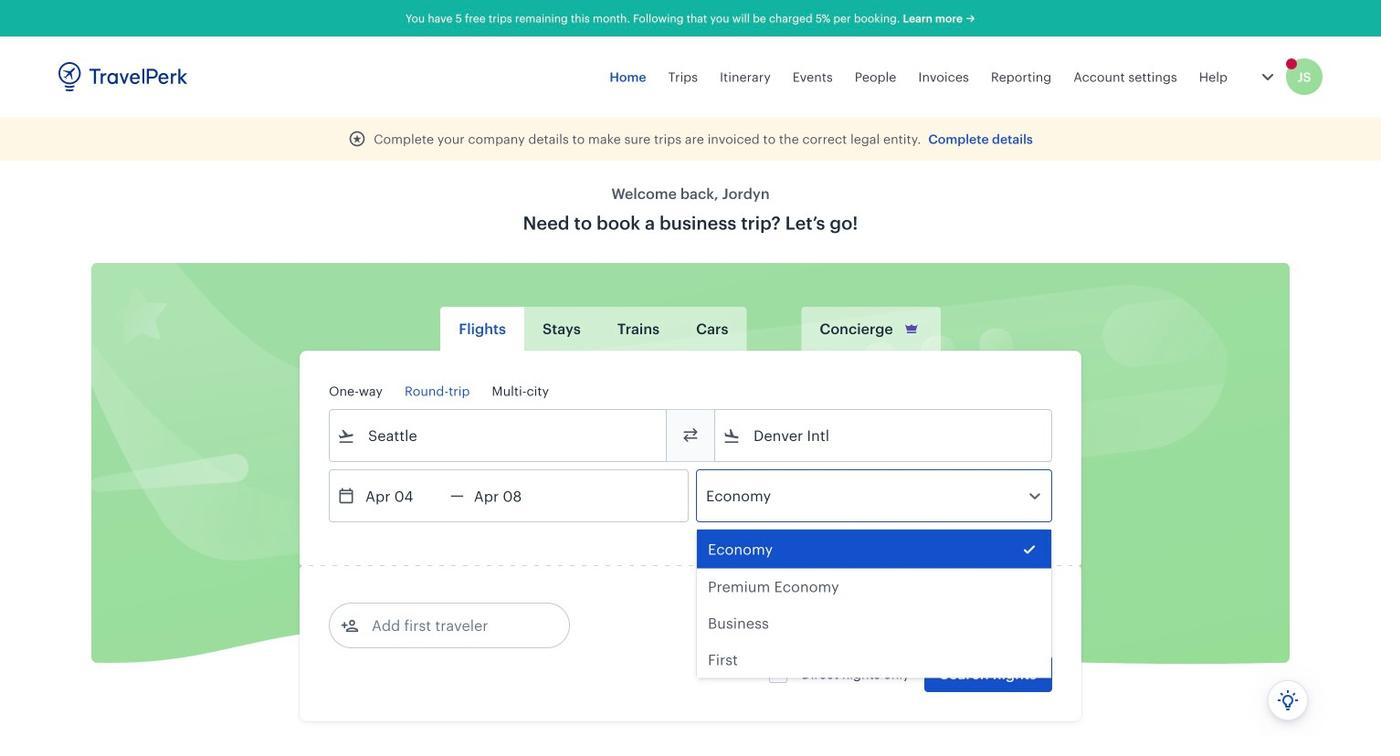 Task type: locate. For each thing, give the bounding box(es) containing it.
Return text field
[[464, 470, 559, 522]]

Add first traveler search field
[[359, 611, 549, 640]]



Task type: describe. For each thing, give the bounding box(es) containing it.
Depart text field
[[355, 470, 450, 522]]

To search field
[[741, 421, 1028, 450]]

From search field
[[355, 421, 642, 450]]



